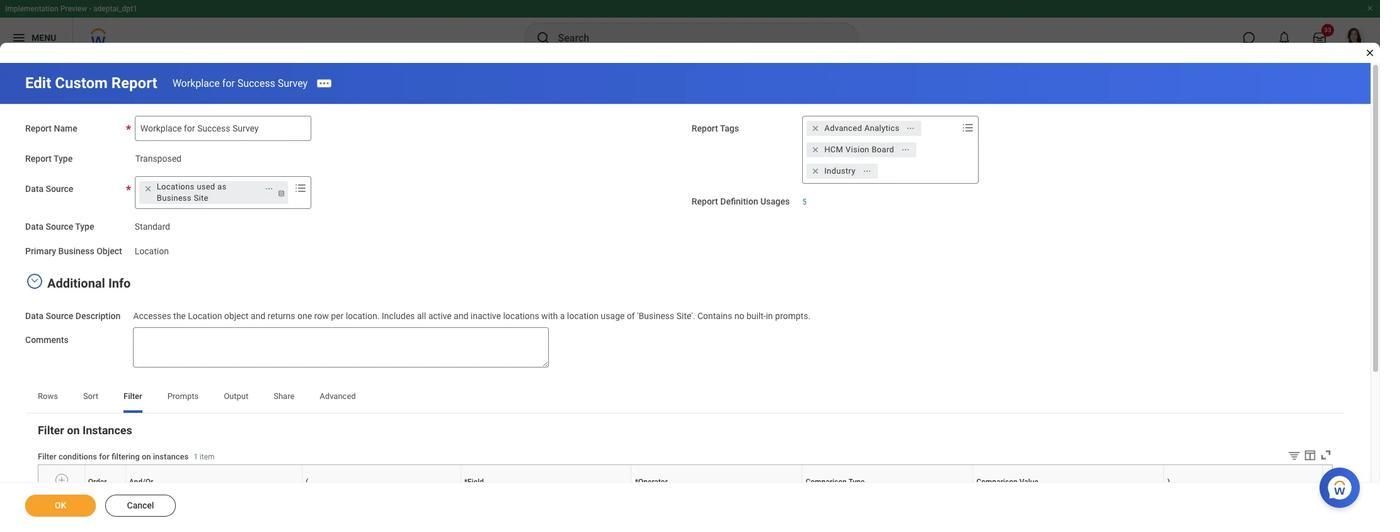 Task type: describe. For each thing, give the bounding box(es) containing it.
of
[[627, 311, 635, 321]]

inbox large image
[[1314, 32, 1326, 44]]

success
[[237, 77, 275, 89]]

locations
[[157, 182, 195, 192]]

Report Name text field
[[135, 116, 311, 141]]

click to view/edit grid preferences image
[[1304, 449, 1317, 463]]

edit custom report
[[25, 74, 157, 92]]

ok
[[55, 501, 66, 511]]

profile logan mcneil element
[[1338, 24, 1373, 52]]

comments
[[25, 336, 68, 346]]

source for data source
[[46, 184, 73, 194]]

conditions
[[59, 452, 97, 462]]

hcm vision board, press delete to clear value. option
[[807, 142, 916, 158]]

1 horizontal spatial for
[[222, 77, 235, 89]]

as
[[217, 182, 227, 192]]

report for report definition usages
[[692, 197, 718, 207]]

name
[[54, 124, 77, 134]]

fullscreen image
[[1319, 449, 1333, 463]]

location
[[567, 311, 599, 321]]

advanced analytics
[[825, 124, 900, 133]]

usage
[[601, 311, 625, 321]]

close edit custom report image
[[1365, 48, 1375, 58]]

comparison for comparison value
[[977, 478, 1018, 487]]

comparison type
[[806, 478, 865, 487]]

built-
[[747, 311, 766, 321]]

board
[[872, 145, 894, 154]]

implementation preview -   adeptai_dpt1 banner
[[0, 0, 1380, 58]]

filtering
[[112, 452, 140, 462]]

industry
[[825, 166, 856, 176]]

1
[[194, 453, 198, 462]]

'business
[[637, 311, 674, 321]]

comparison for comparison type
[[806, 478, 847, 487]]

search image
[[535, 30, 551, 45]]

no
[[735, 311, 745, 321]]

per
[[331, 311, 344, 321]]

with
[[542, 311, 558, 321]]

2 and from the left
[[454, 311, 469, 321]]

a
[[560, 311, 565, 321]]

comparison value
[[977, 478, 1039, 487]]

locations
[[503, 311, 539, 321]]

report for report tags
[[692, 124, 718, 134]]

adeptai_dpt1
[[93, 4, 137, 13]]

data source type
[[25, 222, 94, 232]]

workplace
[[172, 77, 220, 89]]

filter on instances
[[38, 424, 132, 438]]

type for comparison type
[[849, 478, 865, 487]]

the
[[173, 311, 186, 321]]

additional info group
[[25, 273, 1346, 368]]

instances
[[83, 424, 132, 438]]

inactive
[[471, 311, 501, 321]]

5 button
[[803, 197, 809, 207]]

)
[[1168, 478, 1170, 487]]

custom
[[55, 74, 108, 92]]

hcm vision board
[[825, 145, 894, 154]]

row element
[[38, 466, 1326, 500]]

advanced for advanced analytics
[[825, 124, 862, 133]]

workday assistant region
[[1320, 463, 1365, 509]]

* for field
[[464, 478, 468, 487]]

advanced for advanced
[[320, 392, 356, 402]]

industry, press delete to clear value. option
[[807, 164, 878, 179]]

report tags
[[692, 124, 739, 134]]

business inside locations used as business site
[[157, 194, 192, 203]]

report for report type
[[25, 154, 52, 164]]

filter for filter on instances
[[38, 424, 64, 438]]

locations used as business site
[[157, 182, 227, 203]]

0 horizontal spatial business
[[58, 246, 94, 256]]

1 vertical spatial on
[[142, 452, 151, 462]]

x small image for industry
[[810, 165, 822, 178]]

* for operator
[[635, 478, 638, 487]]

object
[[224, 311, 249, 321]]

all
[[417, 311, 426, 321]]

select to filter grid data image
[[1288, 450, 1302, 463]]

Comments text field
[[133, 328, 549, 368]]

vision
[[846, 145, 870, 154]]

notifications large image
[[1278, 32, 1291, 44]]

data for data source description
[[25, 311, 43, 321]]

type for report type
[[54, 154, 73, 164]]

active
[[428, 311, 452, 321]]

prompts image
[[293, 181, 308, 196]]

standard
[[135, 222, 170, 232]]

order
[[88, 478, 107, 487]]

survey
[[278, 77, 308, 89]]

data for data source type
[[25, 222, 43, 232]]

locations used as business site, press delete to clear value. option
[[139, 182, 288, 204]]

x small image for advanced analytics
[[810, 122, 822, 135]]

location.
[[346, 311, 380, 321]]

tags
[[720, 124, 739, 134]]

report type
[[25, 154, 73, 164]]

source for data source description
[[46, 311, 73, 321]]

workplace for success survey
[[172, 77, 308, 89]]

used
[[197, 182, 215, 192]]

field
[[468, 478, 484, 487]]

filter on instances group
[[38, 424, 1333, 529]]



Task type: locate. For each thing, give the bounding box(es) containing it.
edit custom report main content
[[0, 63, 1380, 529]]

related actions image right board
[[901, 146, 910, 154]]

1 horizontal spatial *
[[635, 478, 638, 487]]

2 comparison from the left
[[977, 478, 1018, 487]]

0 vertical spatial location
[[135, 246, 169, 256]]

plus image
[[58, 475, 66, 486]]

prompts image
[[961, 120, 976, 136]]

data up primary
[[25, 222, 43, 232]]

related actions image for locations used as business site
[[265, 185, 273, 193]]

source up primary business object
[[46, 222, 73, 232]]

value
[[1020, 478, 1039, 487]]

source down report type
[[46, 184, 73, 194]]

industry element
[[825, 166, 856, 177]]

related actions image for advanced analytics
[[907, 124, 916, 133]]

cancel button
[[105, 495, 176, 518]]

related actions image left prompts image
[[265, 185, 273, 193]]

1 horizontal spatial location
[[188, 311, 222, 321]]

report for report name
[[25, 124, 52, 134]]

accesses the location object and returns one row per location. includes all active and inactive locations with a location usage of 'business site'. contains no built-in prompts.
[[133, 311, 811, 321]]

filter right sort
[[124, 392, 142, 402]]

in
[[766, 311, 773, 321]]

1 vertical spatial data
[[25, 222, 43, 232]]

workplace for success survey element
[[172, 77, 308, 89]]

1 vertical spatial location
[[188, 311, 222, 321]]

report up the data source
[[25, 154, 52, 164]]

business down the data source type
[[58, 246, 94, 256]]

on
[[67, 424, 80, 438], [142, 452, 151, 462]]

5
[[803, 198, 807, 207]]

advanced analytics, press delete to clear value. option
[[807, 121, 922, 136]]

returns
[[268, 311, 295, 321]]

2 vertical spatial filter
[[38, 452, 57, 462]]

data
[[25, 184, 43, 194], [25, 222, 43, 232], [25, 311, 43, 321]]

prompts.
[[775, 311, 811, 321]]

2 horizontal spatial type
[[849, 478, 865, 487]]

for inside filter on instances group
[[99, 452, 110, 462]]

toolbar inside filter on instances group
[[1278, 449, 1333, 465]]

source for data source type
[[46, 222, 73, 232]]

data inside additional info group
[[25, 311, 43, 321]]

0 horizontal spatial type
[[54, 154, 73, 164]]

related actions image inside locations used as business site, press delete to clear value. option
[[265, 185, 273, 193]]

filter
[[124, 392, 142, 402], [38, 424, 64, 438], [38, 452, 57, 462]]

hcm vision board element
[[825, 144, 894, 156]]

data source description
[[25, 311, 121, 321]]

1 horizontal spatial type
[[75, 222, 94, 232]]

business down locations
[[157, 194, 192, 203]]

instances
[[153, 452, 189, 462]]

edit
[[25, 74, 51, 92]]

tab list
[[25, 383, 1346, 414]]

0 vertical spatial data
[[25, 184, 43, 194]]

related actions image for hcm vision board
[[901, 146, 910, 154]]

and
[[251, 311, 265, 321], [454, 311, 469, 321]]

contains
[[698, 311, 732, 321]]

implementation
[[5, 4, 58, 13]]

site'.
[[677, 311, 695, 321]]

location element
[[135, 244, 169, 256]]

1 horizontal spatial advanced
[[825, 124, 862, 133]]

0 vertical spatial advanced
[[825, 124, 862, 133]]

on up 'conditions'
[[67, 424, 80, 438]]

usages
[[761, 197, 790, 207]]

preview
[[60, 4, 87, 13]]

2 data from the top
[[25, 222, 43, 232]]

implementation preview -   adeptai_dpt1
[[5, 4, 137, 13]]

description
[[75, 311, 121, 321]]

close environment banner image
[[1367, 4, 1374, 12]]

2 vertical spatial data
[[25, 311, 43, 321]]

and right active at the bottom
[[454, 311, 469, 321]]

analytics
[[865, 124, 900, 133]]

location right the
[[188, 311, 222, 321]]

2 source from the top
[[46, 222, 73, 232]]

x small image for hcm vision board
[[810, 144, 822, 156]]

3 source from the top
[[46, 311, 73, 321]]

row
[[314, 311, 329, 321]]

output
[[224, 392, 249, 402]]

location inside additional info group
[[188, 311, 222, 321]]

source up comments on the bottom left of page
[[46, 311, 73, 321]]

1 vertical spatial business
[[58, 246, 94, 256]]

x small image left the industry element
[[810, 165, 822, 178]]

hcm
[[825, 145, 844, 154]]

accesses
[[133, 311, 171, 321]]

x small image for locations used as business site
[[142, 183, 154, 195]]

1 and from the left
[[251, 311, 265, 321]]

additional
[[47, 276, 105, 291]]

1 vertical spatial source
[[46, 222, 73, 232]]

locations used as business site element
[[157, 182, 258, 204]]

3 data from the top
[[25, 311, 43, 321]]

0 vertical spatial on
[[67, 424, 80, 438]]

filter down 'rows'
[[38, 424, 64, 438]]

1 source from the top
[[46, 184, 73, 194]]

definition
[[720, 197, 758, 207]]

includes
[[382, 311, 415, 321]]

for left success
[[222, 77, 235, 89]]

data source type element
[[135, 214, 170, 233]]

filter for filter
[[124, 392, 142, 402]]

0 vertical spatial business
[[157, 194, 192, 203]]

site
[[194, 194, 208, 203]]

1 horizontal spatial business
[[157, 194, 192, 203]]

0 horizontal spatial comparison
[[806, 478, 847, 487]]

data for data source
[[25, 184, 43, 194]]

toolbar
[[1278, 449, 1333, 465]]

info
[[108, 276, 131, 291]]

primary business object
[[25, 246, 122, 256]]

1 data from the top
[[25, 184, 43, 194]]

tab list inside edit custom report main content
[[25, 383, 1346, 414]]

type inside the row element
[[849, 478, 865, 487]]

source inside additional info group
[[46, 311, 73, 321]]

report definition usages
[[692, 197, 790, 207]]

chevron down image
[[27, 276, 42, 285]]

ok button
[[25, 495, 96, 518]]

for left filtering
[[99, 452, 110, 462]]

advanced
[[825, 124, 862, 133], [320, 392, 356, 402]]

primary
[[25, 246, 56, 256]]

advanced inside tab list
[[320, 392, 356, 402]]

-
[[89, 4, 91, 13]]

one
[[298, 311, 312, 321]]

report name
[[25, 124, 77, 134]]

1 * from the left
[[464, 478, 468, 487]]

filter conditions for filtering on instances 1 item
[[38, 452, 215, 462]]

1 comparison from the left
[[806, 478, 847, 487]]

item
[[200, 453, 215, 462]]

on right filtering
[[142, 452, 151, 462]]

type
[[54, 154, 73, 164], [75, 222, 94, 232], [849, 478, 865, 487]]

business
[[157, 194, 192, 203], [58, 246, 94, 256]]

1 vertical spatial for
[[99, 452, 110, 462]]

0 horizontal spatial and
[[251, 311, 265, 321]]

rows
[[38, 392, 58, 402]]

object
[[97, 246, 122, 256]]

x small image
[[810, 122, 822, 135], [810, 144, 822, 156], [810, 165, 822, 178], [142, 183, 154, 195]]

source
[[46, 184, 73, 194], [46, 222, 73, 232], [46, 311, 73, 321]]

report left name
[[25, 124, 52, 134]]

related actions image
[[907, 124, 916, 133], [901, 146, 910, 154], [863, 167, 872, 176], [265, 185, 273, 193]]

0 vertical spatial for
[[222, 77, 235, 89]]

0 horizontal spatial for
[[99, 452, 110, 462]]

0 horizontal spatial *
[[464, 478, 468, 487]]

report right 'custom' on the left of page
[[111, 74, 157, 92]]

filter left 'conditions'
[[38, 452, 57, 462]]

0 horizontal spatial advanced
[[320, 392, 356, 402]]

related actions image for industry
[[863, 167, 872, 176]]

related actions image down hcm vision board, press delete to clear value. option on the top right of the page
[[863, 167, 872, 176]]

filter on instances button
[[38, 424, 132, 438]]

related actions image inside advanced analytics, press delete to clear value. option
[[907, 124, 916, 133]]

report left tags
[[692, 124, 718, 134]]

* operator
[[635, 478, 668, 487]]

and/or
[[129, 478, 153, 487]]

location
[[135, 246, 169, 256], [188, 311, 222, 321]]

2 vertical spatial type
[[849, 478, 865, 487]]

advanced down comments text field
[[320, 392, 356, 402]]

advanced up "hcm"
[[825, 124, 862, 133]]

* field
[[464, 478, 484, 487]]

1 horizontal spatial comparison
[[977, 478, 1018, 487]]

advanced inside option
[[825, 124, 862, 133]]

0 horizontal spatial location
[[135, 246, 169, 256]]

2 vertical spatial source
[[46, 311, 73, 321]]

1 horizontal spatial and
[[454, 311, 469, 321]]

1 vertical spatial advanced
[[320, 392, 356, 402]]

0 horizontal spatial on
[[67, 424, 80, 438]]

0 vertical spatial filter
[[124, 392, 142, 402]]

x small image left locations
[[142, 183, 154, 195]]

operator
[[638, 478, 668, 487]]

sort
[[83, 392, 98, 402]]

data down report type
[[25, 184, 43, 194]]

*
[[464, 478, 468, 487], [635, 478, 638, 487]]

related actions image inside industry, press delete to clear value. option
[[863, 167, 872, 176]]

2 * from the left
[[635, 478, 638, 487]]

share
[[274, 392, 295, 402]]

0 vertical spatial type
[[54, 154, 73, 164]]

x small image left "hcm"
[[810, 144, 822, 156]]

edit custom report dialog
[[0, 0, 1380, 529]]

(
[[306, 478, 308, 487]]

x small image left advanced analytics element
[[810, 122, 822, 135]]

advanced analytics element
[[825, 123, 900, 134]]

data up comments on the bottom left of page
[[25, 311, 43, 321]]

comparison
[[806, 478, 847, 487], [977, 478, 1018, 487]]

additional info
[[47, 276, 131, 291]]

0 vertical spatial source
[[46, 184, 73, 194]]

additional info button
[[47, 276, 131, 291]]

tab list containing rows
[[25, 383, 1346, 414]]

report left definition
[[692, 197, 718, 207]]

related actions image inside hcm vision board, press delete to clear value. option
[[901, 146, 910, 154]]

and right object
[[251, 311, 265, 321]]

1 vertical spatial type
[[75, 222, 94, 232]]

prompts
[[167, 392, 199, 402]]

location down "standard"
[[135, 246, 169, 256]]

1 vertical spatial filter
[[38, 424, 64, 438]]

cancel
[[127, 501, 154, 511]]

related actions image right analytics on the right top of page
[[907, 124, 916, 133]]

1 horizontal spatial on
[[142, 452, 151, 462]]

items selected list box
[[803, 119, 960, 182]]

filter for filter conditions for filtering on instances 1 item
[[38, 452, 57, 462]]



Task type: vqa. For each thing, say whether or not it's contained in the screenshot.
the leftmost Apps
no



